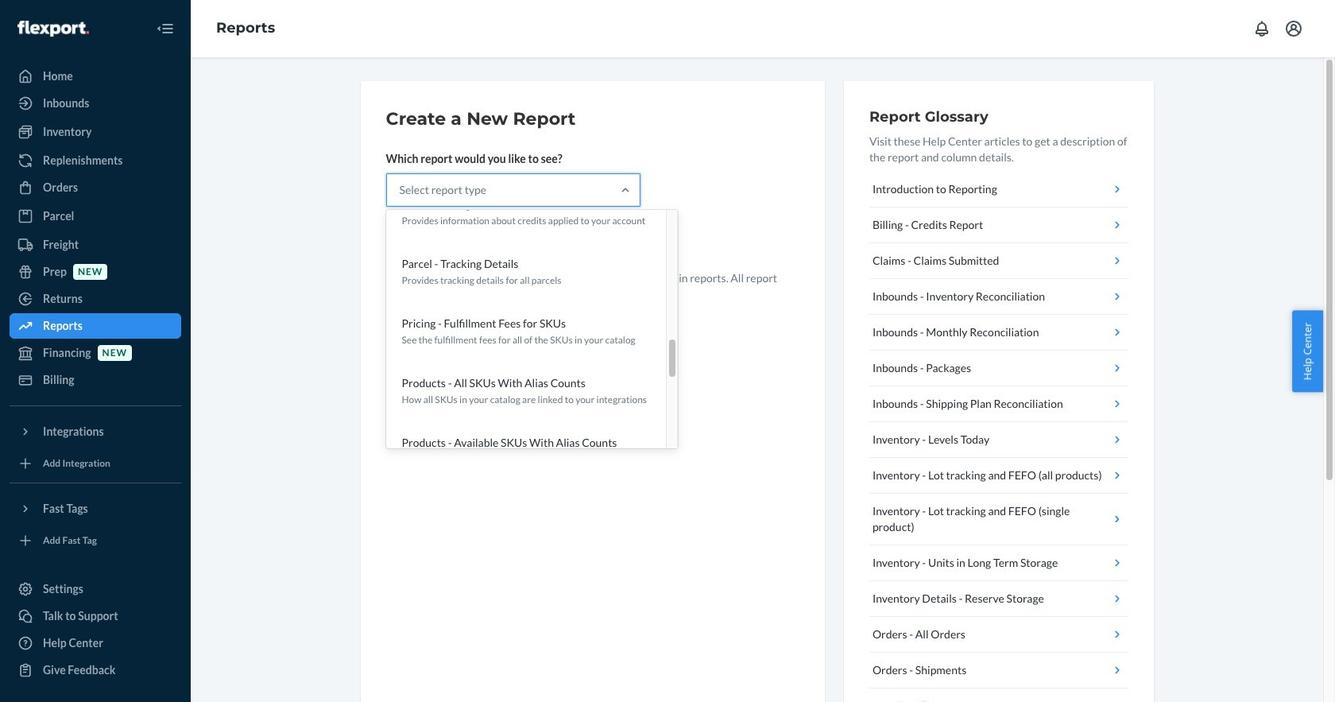 Task type: locate. For each thing, give the bounding box(es) containing it.
open notifications image
[[1253, 19, 1272, 38]]

open account menu image
[[1285, 19, 1304, 38]]



Task type: vqa. For each thing, say whether or not it's contained in the screenshot.
Street Address 2 Text Box
no



Task type: describe. For each thing, give the bounding box(es) containing it.
close navigation image
[[156, 19, 175, 38]]

flexport logo image
[[17, 20, 89, 36]]



